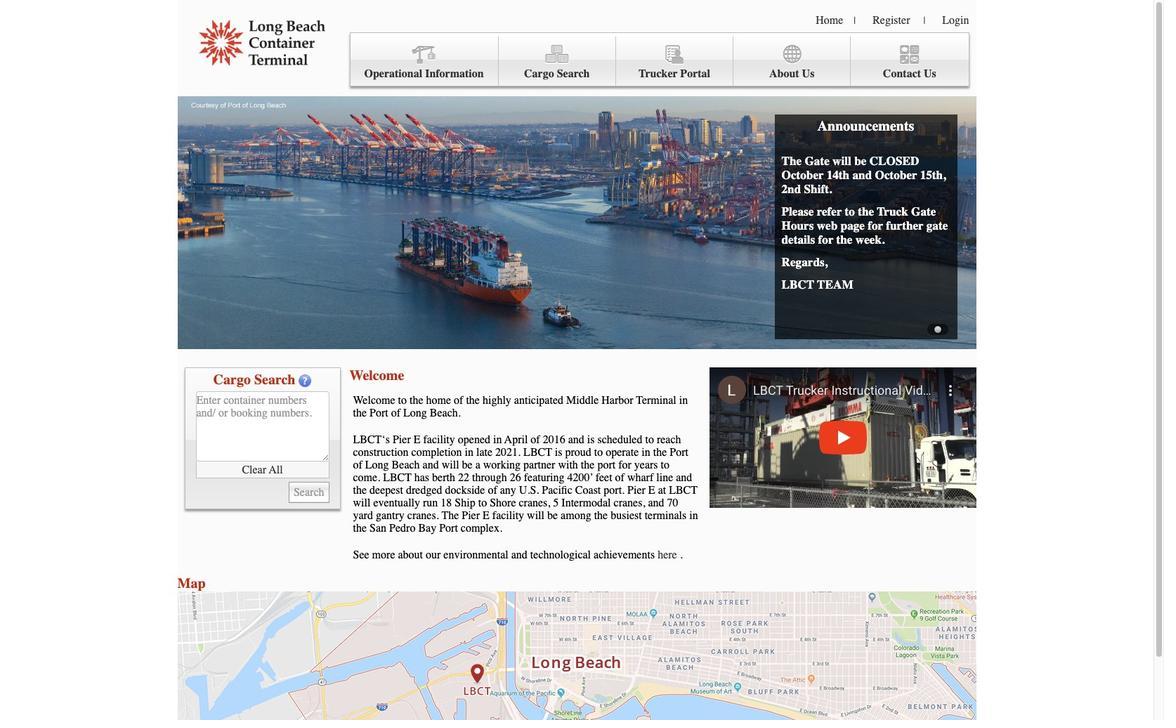 Task type: describe. For each thing, give the bounding box(es) containing it.
home
[[426, 394, 451, 407]]

in inside welcome to the home of the highly anticipated middle harbor terminal in the port of long beach.
[[679, 394, 688, 407]]

cargo search link
[[499, 37, 616, 86]]

map
[[177, 576, 206, 592]]

operational information
[[364, 67, 484, 80]]

the up lbct's
[[353, 407, 367, 420]]

harbor
[[602, 394, 634, 407]]

clear all
[[242, 464, 283, 476]]

trucker portal link
[[616, 37, 734, 86]]

featuring
[[524, 472, 565, 484]]

any
[[500, 484, 516, 497]]

coast
[[576, 484, 601, 497]]

the up line
[[653, 446, 667, 459]]

lbct right at
[[669, 484, 698, 497]]

1 horizontal spatial cargo search
[[524, 67, 590, 80]]

a
[[476, 459, 481, 472]]

26
[[510, 472, 521, 484]]

and right line
[[676, 472, 693, 484]]

2016
[[543, 434, 566, 446]]

terminals
[[645, 510, 687, 522]]

information
[[425, 67, 484, 80]]

team
[[817, 278, 854, 292]]

at
[[658, 484, 666, 497]]

gate inside please refer to the truck gate hours web page for further gate details for the week.
[[912, 205, 936, 219]]

and left 70
[[648, 497, 665, 510]]

18
[[441, 497, 452, 510]]

page
[[841, 219, 865, 233]]

1 horizontal spatial pier
[[462, 510, 480, 522]]

login link
[[943, 14, 970, 27]]

contact us link
[[851, 37, 969, 86]]

2 october from the left
[[875, 168, 918, 182]]

yard
[[353, 510, 373, 522]]

Enter container numbers and/ or booking numbers. text field
[[196, 391, 329, 462]]

port inside welcome to the home of the highly anticipated middle harbor terminal in the port of long beach.
[[370, 407, 388, 420]]

15th,
[[920, 168, 946, 182]]

here
[[658, 549, 677, 562]]

berth
[[432, 472, 455, 484]]

refer
[[817, 205, 842, 219]]

for inside lbct's pier e facility opened in april of 2016 and is scheduled to reach construction completion in late 2021.  lbct is proud to operate in the port of long beach and will be a working partner with the port for years to come.  lbct has berth 22 through 26 featuring 4200' feet of wharf line and the deepest dredged dockside of any u.s. pacific coast port. pier e at lbct will eventually run 18 ship to shore cranes, 5 intermodal cranes, and 70 yard gantry cranes. the pier e facility will be among the busiest terminals in the san pedro bay port complex.
[[619, 459, 632, 472]]

2 cranes, from the left
[[614, 497, 645, 510]]

reach
[[657, 434, 681, 446]]

april
[[505, 434, 528, 446]]

see
[[353, 549, 369, 562]]

in right late
[[493, 434, 502, 446]]

of left the 2016
[[531, 434, 540, 446]]

port.
[[604, 484, 625, 497]]

environmental
[[444, 549, 509, 562]]

1 horizontal spatial e
[[483, 510, 490, 522]]

see more about our environmental and technological achievements here .
[[353, 549, 683, 562]]

late
[[477, 446, 493, 459]]

be inside 'the gate will be closed october 14th and october 15th, 2nd shift.'
[[855, 154, 867, 168]]

web
[[817, 219, 838, 233]]

1 vertical spatial port
[[670, 446, 689, 459]]

lbct left the has
[[383, 472, 412, 484]]

gate
[[927, 219, 948, 233]]

the left truck
[[858, 205, 874, 219]]

lbct's
[[353, 434, 390, 446]]

22
[[458, 472, 469, 484]]

truck
[[877, 205, 909, 219]]

1 cranes, from the left
[[519, 497, 551, 510]]

opened
[[458, 434, 491, 446]]

years
[[635, 459, 658, 472]]

the left home
[[410, 394, 423, 407]]

1 horizontal spatial be
[[547, 510, 558, 522]]

search inside menu bar
[[557, 67, 590, 80]]

to right years
[[661, 459, 670, 472]]

please
[[782, 205, 814, 219]]

san
[[370, 522, 387, 535]]

long inside welcome to the home of the highly anticipated middle harbor terminal in the port of long beach.
[[403, 407, 427, 420]]

achievements
[[594, 549, 655, 562]]

of right home
[[454, 394, 463, 407]]

details
[[782, 233, 815, 247]]

2021.
[[496, 446, 521, 459]]

contact
[[883, 67, 921, 80]]

the left highly
[[466, 394, 480, 407]]

bay
[[418, 522, 437, 535]]

terminal
[[636, 394, 677, 407]]

and right beach
[[423, 459, 439, 472]]

1 vertical spatial search
[[254, 372, 295, 388]]

to inside welcome to the home of the highly anticipated middle harbor terminal in the port of long beach.
[[398, 394, 407, 407]]

trucker
[[639, 67, 678, 80]]

menu bar containing operational information
[[350, 32, 970, 86]]

1 horizontal spatial for
[[818, 233, 834, 247]]

lbct up featuring
[[524, 446, 552, 459]]

in left late
[[465, 446, 474, 459]]

proud
[[565, 446, 592, 459]]

14th and
[[827, 168, 872, 182]]

1 vertical spatial cargo
[[213, 372, 251, 388]]

come.
[[353, 472, 380, 484]]

pacific
[[542, 484, 573, 497]]

welcome to the home of the highly anticipated middle harbor terminal in the port of long beach.
[[353, 394, 688, 420]]

busiest
[[611, 510, 642, 522]]

shift.
[[804, 182, 832, 196]]

beach.
[[430, 407, 461, 420]]

portal
[[681, 67, 711, 80]]

home link
[[816, 14, 844, 27]]

eventually
[[373, 497, 420, 510]]

1 | from the left
[[854, 15, 856, 27]]

register link
[[873, 14, 910, 27]]

beach
[[392, 459, 420, 472]]

gate inside 'the gate will be closed october 14th and october 15th, 2nd shift.'
[[805, 154, 830, 168]]

the left week.
[[837, 233, 853, 247]]

and left technological
[[511, 549, 528, 562]]

to right "ship"
[[478, 497, 487, 510]]

shore
[[490, 497, 516, 510]]

through
[[472, 472, 507, 484]]

welcome for welcome
[[350, 368, 404, 384]]

lbct down regards,​
[[782, 278, 815, 292]]



Task type: locate. For each thing, give the bounding box(es) containing it.
0 vertical spatial e
[[414, 434, 421, 446]]

about
[[770, 67, 800, 80]]

1 horizontal spatial october
[[875, 168, 918, 182]]

search
[[557, 67, 590, 80], [254, 372, 295, 388]]

to left home
[[398, 394, 407, 407]]

for right details
[[818, 233, 834, 247]]

the up "2nd"
[[782, 154, 802, 168]]

1 vertical spatial facility
[[493, 510, 524, 522]]

the left port
[[581, 459, 595, 472]]

about us link
[[734, 37, 851, 86]]

ship
[[455, 497, 476, 510]]

cranes.
[[407, 510, 439, 522]]

pier down the 'dockside'
[[462, 510, 480, 522]]

complex.
[[461, 522, 502, 535]]

1 vertical spatial e
[[649, 484, 655, 497]]

to left reach
[[645, 434, 654, 446]]

0 horizontal spatial pier
[[393, 434, 411, 446]]

70
[[667, 497, 679, 510]]

the right among
[[594, 510, 608, 522]]

gantry
[[376, 510, 405, 522]]

None submit
[[289, 482, 329, 503]]

e left at
[[649, 484, 655, 497]]

in right 70
[[690, 510, 698, 522]]

is
[[587, 434, 595, 446], [555, 446, 563, 459]]

0 horizontal spatial search
[[254, 372, 295, 388]]

0 vertical spatial the
[[782, 154, 802, 168]]

0 vertical spatial port
[[370, 407, 388, 420]]

2 vertical spatial e
[[483, 510, 490, 522]]

will inside 'the gate will be closed october 14th and october 15th, 2nd shift.'
[[833, 154, 852, 168]]

operational information link
[[350, 37, 499, 86]]

1 vertical spatial welcome
[[353, 394, 395, 407]]

in
[[679, 394, 688, 407], [493, 434, 502, 446], [465, 446, 474, 459], [642, 446, 651, 459], [690, 510, 698, 522]]

long
[[403, 407, 427, 420], [365, 459, 389, 472]]

0 horizontal spatial facility
[[423, 434, 455, 446]]

be left closed
[[855, 154, 867, 168]]

with
[[558, 459, 578, 472]]

1 horizontal spatial gate
[[912, 205, 936, 219]]

more
[[372, 549, 395, 562]]

welcome for welcome to the home of the highly anticipated middle harbor terminal in the port of long beach.
[[353, 394, 395, 407]]

2 us from the left
[[924, 67, 937, 80]]

0 vertical spatial long
[[403, 407, 427, 420]]

all
[[269, 464, 283, 476]]

contact us
[[883, 67, 937, 80]]

pier right "port."
[[628, 484, 646, 497]]

2nd
[[782, 182, 801, 196]]

0 vertical spatial facility
[[423, 434, 455, 446]]

1 october from the left
[[782, 168, 824, 182]]

facility down any on the left bottom of page
[[493, 510, 524, 522]]

feet
[[596, 472, 613, 484]]

0 vertical spatial welcome
[[350, 368, 404, 384]]

4200'
[[568, 472, 593, 484]]

cranes, left 5
[[519, 497, 551, 510]]

1 horizontal spatial facility
[[493, 510, 524, 522]]

0 horizontal spatial for
[[619, 459, 632, 472]]

our
[[426, 549, 441, 562]]

will left 5
[[527, 510, 545, 522]]

working
[[483, 459, 521, 472]]

us for contact us
[[924, 67, 937, 80]]

run
[[423, 497, 438, 510]]

to right proud
[[594, 446, 603, 459]]

0 horizontal spatial cargo search
[[213, 372, 295, 388]]

1 horizontal spatial cranes,
[[614, 497, 645, 510]]

welcome
[[350, 368, 404, 384], [353, 394, 395, 407]]

in right operate in the right of the page
[[642, 446, 651, 459]]

closed
[[870, 154, 920, 168]]

among
[[561, 510, 592, 522]]

1 horizontal spatial |
[[924, 15, 926, 27]]

october up truck
[[875, 168, 918, 182]]

completion
[[412, 446, 462, 459]]

1 horizontal spatial long
[[403, 407, 427, 420]]

1 vertical spatial be
[[462, 459, 473, 472]]

in right terminal
[[679, 394, 688, 407]]

will down the come.
[[353, 497, 371, 510]]

home
[[816, 14, 844, 27]]

facility down beach.
[[423, 434, 455, 446]]

| right the home link
[[854, 15, 856, 27]]

dockside
[[445, 484, 485, 497]]

and
[[568, 434, 585, 446], [423, 459, 439, 472], [676, 472, 693, 484], [648, 497, 665, 510], [511, 549, 528, 562]]

cranes,
[[519, 497, 551, 510], [614, 497, 645, 510]]

construction
[[353, 446, 409, 459]]

1 vertical spatial cargo search
[[213, 372, 295, 388]]

2 vertical spatial be
[[547, 510, 558, 522]]

about
[[398, 549, 423, 562]]

0 horizontal spatial october
[[782, 168, 824, 182]]

u.s.
[[519, 484, 539, 497]]

0 vertical spatial cargo
[[524, 67, 554, 80]]

trucker portal
[[639, 67, 711, 80]]

the right the run
[[442, 510, 459, 522]]

is left the scheduled
[[587, 434, 595, 446]]

cargo
[[524, 67, 554, 80], [213, 372, 251, 388]]

port up line
[[670, 446, 689, 459]]

1 us from the left
[[802, 67, 815, 80]]

0 vertical spatial be
[[855, 154, 867, 168]]

port
[[598, 459, 616, 472]]

0 horizontal spatial is
[[555, 446, 563, 459]]

0 horizontal spatial |
[[854, 15, 856, 27]]

5
[[553, 497, 559, 510]]

pedro
[[389, 522, 416, 535]]

welcome inside welcome to the home of the highly anticipated middle harbor terminal in the port of long beach.
[[353, 394, 395, 407]]

0 vertical spatial pier
[[393, 434, 411, 446]]

clear all button
[[196, 462, 329, 479]]

the gate will be closed october 14th and october 15th, 2nd shift.
[[782, 154, 946, 196]]

e left shore
[[483, 510, 490, 522]]

menu bar
[[350, 32, 970, 86]]

2 horizontal spatial pier
[[628, 484, 646, 497]]

gate
[[805, 154, 830, 168], [912, 205, 936, 219]]

of
[[454, 394, 463, 407], [391, 407, 401, 420], [531, 434, 540, 446], [353, 459, 363, 472], [615, 472, 625, 484], [488, 484, 497, 497]]

0 horizontal spatial long
[[365, 459, 389, 472]]

us for about us
[[802, 67, 815, 80]]

dredged
[[406, 484, 442, 497]]

2 horizontal spatial be
[[855, 154, 867, 168]]

0 horizontal spatial the
[[442, 510, 459, 522]]

0 horizontal spatial port
[[370, 407, 388, 420]]

|
[[854, 15, 856, 27], [924, 15, 926, 27]]

technological
[[531, 549, 591, 562]]

be left among
[[547, 510, 558, 522]]

1 horizontal spatial the
[[782, 154, 802, 168]]

0 vertical spatial search
[[557, 67, 590, 80]]

2 vertical spatial port
[[439, 522, 458, 535]]

the inside lbct's pier e facility opened in april of 2016 and is scheduled to reach construction completion in late 2021.  lbct is proud to operate in the port of long beach and will be a working partner with the port for years to come.  lbct has berth 22 through 26 featuring 4200' feet of wharf line and the deepest dredged dockside of any u.s. pacific coast port. pier e at lbct will eventually run 18 ship to shore cranes, 5 intermodal cranes, and 70 yard gantry cranes. the pier e facility will be among the busiest terminals in the san pedro bay port complex.
[[442, 510, 459, 522]]

line
[[657, 472, 673, 484]]

2 | from the left
[[924, 15, 926, 27]]

gate right truck
[[912, 205, 936, 219]]

anticipated
[[514, 394, 564, 407]]

cranes, down wharf
[[614, 497, 645, 510]]

scheduled
[[598, 434, 643, 446]]

pier up beach
[[393, 434, 411, 446]]

us right contact
[[924, 67, 937, 80]]

gate up shift.
[[805, 154, 830, 168]]

1 horizontal spatial us
[[924, 67, 937, 80]]

0 horizontal spatial be
[[462, 459, 473, 472]]

long down lbct's
[[365, 459, 389, 472]]

regards,​
[[782, 255, 828, 269]]

1 horizontal spatial search
[[557, 67, 590, 80]]

october
[[782, 168, 824, 182], [875, 168, 918, 182]]

please refer to the truck gate hours web page for further gate details for the week.
[[782, 205, 948, 247]]

operational
[[364, 67, 423, 80]]

week.
[[856, 233, 885, 247]]

1 horizontal spatial is
[[587, 434, 595, 446]]

us right about
[[802, 67, 815, 80]]

us inside about us "link"
[[802, 67, 815, 80]]

1 horizontal spatial cargo
[[524, 67, 554, 80]]

2 horizontal spatial port
[[670, 446, 689, 459]]

0 vertical spatial cargo search
[[524, 67, 590, 80]]

the left san
[[353, 522, 367, 535]]

long inside lbct's pier e facility opened in april of 2016 and is scheduled to reach construction completion in late 2021.  lbct is proud to operate in the port of long beach and will be a working partner with the port for years to come.  lbct has berth 22 through 26 featuring 4200' feet of wharf line and the deepest dredged dockside of any u.s. pacific coast port. pier e at lbct will eventually run 18 ship to shore cranes, 5 intermodal cranes, and 70 yard gantry cranes. the pier e facility will be among the busiest terminals in the san pedro bay port complex.
[[365, 459, 389, 472]]

lbct team
[[782, 278, 854, 292]]

us
[[802, 67, 815, 80], [924, 67, 937, 80]]

2 horizontal spatial for
[[868, 219, 884, 233]]

1 vertical spatial pier
[[628, 484, 646, 497]]

port right bay
[[439, 522, 458, 535]]

1 vertical spatial long
[[365, 459, 389, 472]]

0 horizontal spatial us
[[802, 67, 815, 80]]

lbct's pier e facility opened in april of 2016 and is scheduled to reach construction completion in late 2021.  lbct is proud to operate in the port of long beach and will be a working partner with the port for years to come.  lbct has berth 22 through 26 featuring 4200' feet of wharf line and the deepest dredged dockside of any u.s. pacific coast port. pier e at lbct will eventually run 18 ship to shore cranes, 5 intermodal cranes, and 70 yard gantry cranes. the pier e facility will be among the busiest terminals in the san pedro bay port complex.
[[353, 434, 698, 535]]

0 horizontal spatial e
[[414, 434, 421, 446]]

of up construction
[[391, 407, 401, 420]]

us inside contact us link
[[924, 67, 937, 80]]

for right port
[[619, 459, 632, 472]]

| left login "link"
[[924, 15, 926, 27]]

hours
[[782, 219, 814, 233]]

0 horizontal spatial cranes,
[[519, 497, 551, 510]]

0 vertical spatial gate
[[805, 154, 830, 168]]

to right refer
[[845, 205, 855, 219]]

about us
[[770, 67, 815, 80]]

register
[[873, 14, 910, 27]]

1 vertical spatial gate
[[912, 205, 936, 219]]

1 horizontal spatial port
[[439, 522, 458, 535]]

intermodal
[[562, 497, 611, 510]]

2 horizontal spatial e
[[649, 484, 655, 497]]

is left proud
[[555, 446, 563, 459]]

announcements
[[818, 118, 915, 134]]

october up 'please' at right
[[782, 168, 824, 182]]

.
[[680, 549, 683, 562]]

0 horizontal spatial cargo
[[213, 372, 251, 388]]

and right the 2016
[[568, 434, 585, 446]]

port
[[370, 407, 388, 420], [670, 446, 689, 459], [439, 522, 458, 535]]

here link
[[658, 549, 677, 562]]

the inside 'the gate will be closed october 14th and october 15th, 2nd shift.'
[[782, 154, 802, 168]]

be left a
[[462, 459, 473, 472]]

highly
[[483, 394, 512, 407]]

port up lbct's
[[370, 407, 388, 420]]

of down lbct's
[[353, 459, 363, 472]]

the up yard
[[353, 484, 367, 497]]

will
[[833, 154, 852, 168], [442, 459, 459, 472], [353, 497, 371, 510], [527, 510, 545, 522]]

will left a
[[442, 459, 459, 472]]

of right feet
[[615, 472, 625, 484]]

to inside please refer to the truck gate hours web page for further gate details for the week.
[[845, 205, 855, 219]]

will down announcements
[[833, 154, 852, 168]]

operate
[[606, 446, 639, 459]]

further
[[886, 219, 924, 233]]

partner
[[524, 459, 556, 472]]

for right page at the top right
[[868, 219, 884, 233]]

e up beach
[[414, 434, 421, 446]]

e
[[414, 434, 421, 446], [649, 484, 655, 497], [483, 510, 490, 522]]

clear
[[242, 464, 266, 476]]

1 vertical spatial the
[[442, 510, 459, 522]]

of left any on the left bottom of page
[[488, 484, 497, 497]]

2 vertical spatial pier
[[462, 510, 480, 522]]

long left beach.
[[403, 407, 427, 420]]

0 horizontal spatial gate
[[805, 154, 830, 168]]



Task type: vqa. For each thing, say whether or not it's contained in the screenshot.
using
no



